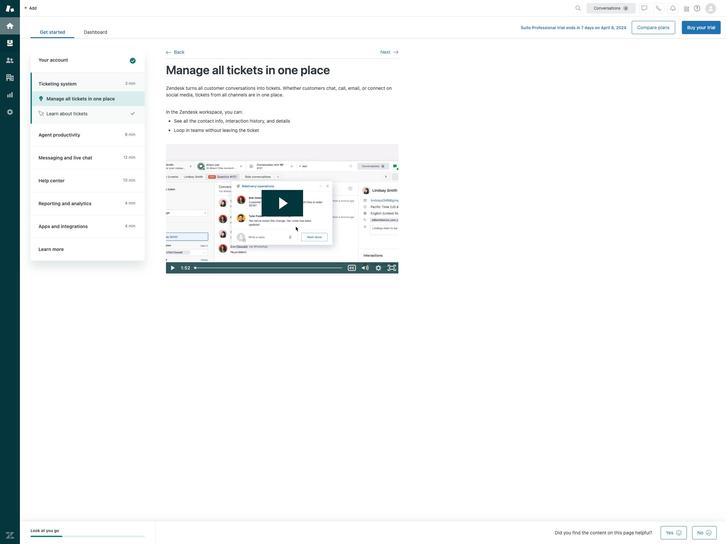 Task type: locate. For each thing, give the bounding box(es) containing it.
views image
[[6, 39, 14, 47]]

region
[[166, 85, 398, 274]]

notifications image
[[670, 5, 676, 11]]

zendesk support image
[[6, 4, 14, 13]]

progress bar image
[[31, 537, 62, 538]]

tab list
[[31, 26, 117, 38]]

April 8, 2024 text field
[[601, 25, 627, 30]]

reporting image
[[6, 91, 14, 99]]

tab
[[75, 26, 117, 38]]

footer
[[20, 522, 726, 545]]

content-title region
[[166, 66, 398, 74]]

heading
[[31, 49, 145, 73]]

get started image
[[6, 22, 14, 30]]



Task type: vqa. For each thing, say whether or not it's contained in the screenshot.
Apps Image
no



Task type: describe. For each thing, give the bounding box(es) containing it.
zendesk image
[[6, 532, 14, 541]]

get help image
[[694, 5, 700, 11]]

video element
[[166, 144, 398, 274]]

progress-bar progress bar
[[31, 537, 145, 538]]

organizations image
[[6, 73, 14, 82]]

video thumbnail image
[[166, 144, 398, 274]]

admin image
[[6, 108, 14, 117]]

customers image
[[6, 56, 14, 65]]

zendesk products image
[[684, 6, 689, 11]]

button displays agent's chat status as invisible. image
[[642, 5, 647, 11]]

main element
[[0, 0, 20, 545]]



